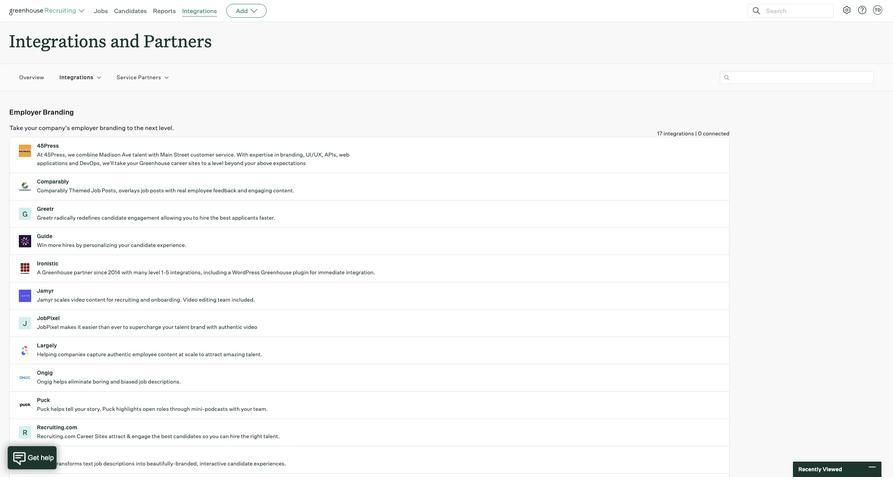 Task type: locate. For each thing, give the bounding box(es) containing it.
with inside "puck puck helps tell your story. puck highlights open roles through mini-podcasts with your team."
[[229, 406, 240, 412]]

the left next at the left top of page
[[134, 124, 144, 132]]

for inside jamyr jamyr scales video content for recruiting and onboarding. video editing team included.
[[107, 296, 113, 303]]

0 vertical spatial jobpixel
[[37, 315, 60, 321]]

to inside jobpixel jobpixel makes it easier than ever to supercharge your talent brand with authentic video
[[123, 324, 128, 330]]

with
[[237, 151, 248, 158]]

1 vertical spatial attract
[[109, 433, 126, 439]]

with
[[148, 151, 159, 158], [165, 187, 176, 194], [122, 269, 132, 276], [207, 324, 217, 330], [229, 406, 240, 412]]

0 vertical spatial candidate
[[101, 214, 127, 221]]

hires
[[62, 242, 75, 248]]

feedback
[[213, 187, 236, 194]]

your right supercharge
[[162, 324, 174, 330]]

and right recruiting
[[140, 296, 150, 303]]

0 vertical spatial content
[[86, 296, 105, 303]]

1 horizontal spatial talent
[[175, 324, 189, 330]]

talent right ave at the left
[[133, 151, 147, 158]]

scale
[[185, 351, 198, 358]]

and inside ongig ongig helps eliminate boring and biased job descriptions.
[[110, 378, 120, 385]]

content down since
[[86, 296, 105, 303]]

2 vertical spatial integrations
[[59, 74, 94, 81]]

you
[[183, 214, 192, 221], [209, 433, 219, 439]]

and right feedback
[[238, 187, 247, 194]]

1 vertical spatial employee
[[132, 351, 157, 358]]

jobpixel up the largely
[[37, 324, 59, 330]]

0 vertical spatial you
[[183, 214, 192, 221]]

the down feedback
[[210, 214, 219, 221]]

2 horizontal spatial candidate
[[228, 460, 253, 467]]

talent
[[133, 151, 147, 158], [175, 324, 189, 330]]

hire right can
[[230, 433, 240, 439]]

to right "allowing"
[[193, 214, 198, 221]]

job right "text"
[[94, 460, 102, 467]]

1 comparably from the top
[[37, 178, 69, 185]]

recruiting
[[115, 296, 139, 303]]

2 comparably from the top
[[37, 187, 68, 194]]

0 horizontal spatial authentic
[[107, 351, 131, 358]]

&
[[127, 433, 131, 439]]

employee right the real
[[188, 187, 212, 194]]

branding,
[[280, 151, 305, 158]]

with inside jobpixel jobpixel makes it easier than ever to supercharge your talent brand with authentic video
[[207, 324, 217, 330]]

partners right service
[[138, 74, 161, 81]]

can
[[220, 433, 229, 439]]

story.
[[87, 406, 101, 412]]

boring
[[93, 378, 109, 385]]

with left the real
[[165, 187, 176, 194]]

reports link
[[153, 7, 176, 15]]

level down service.
[[212, 160, 223, 166]]

17 integrations | 0 connected
[[657, 130, 730, 137]]

comparably
[[37, 178, 69, 185], [37, 187, 68, 194]]

integrations
[[664, 130, 694, 137]]

authentic up 'amazing'
[[218, 324, 242, 330]]

1 horizontal spatial employee
[[188, 187, 212, 194]]

devops,
[[80, 160, 101, 166]]

candidate
[[101, 214, 127, 221], [131, 242, 156, 248], [228, 460, 253, 467]]

you right 'so'
[[209, 433, 219, 439]]

0 vertical spatial video
[[71, 296, 85, 303]]

1 vertical spatial hire
[[230, 433, 240, 439]]

with right 2014
[[122, 269, 132, 276]]

0 horizontal spatial talent.
[[246, 351, 262, 358]]

integrations and partners
[[9, 29, 212, 52]]

talent left brand
[[175, 324, 189, 330]]

integrations for rightmost integrations link
[[182, 7, 217, 15]]

for right plugin
[[310, 269, 317, 276]]

0 vertical spatial hire
[[199, 214, 209, 221]]

0 vertical spatial talent.
[[246, 351, 262, 358]]

your down with
[[245, 160, 256, 166]]

attract left &
[[109, 433, 126, 439]]

reports
[[153, 7, 176, 15]]

1 vertical spatial integrations
[[9, 29, 106, 52]]

hire
[[199, 214, 209, 221], [230, 433, 240, 439]]

career
[[171, 160, 187, 166]]

0 vertical spatial partners
[[144, 29, 212, 52]]

candidate up guide win more hires by personalizing your candidate experience.
[[101, 214, 127, 221]]

employee down supercharge
[[132, 351, 157, 358]]

0 vertical spatial authentic
[[218, 324, 242, 330]]

more
[[48, 242, 61, 248]]

level left '1-'
[[149, 269, 160, 276]]

1 vertical spatial ongig
[[37, 378, 52, 385]]

1 horizontal spatial hire
[[230, 433, 240, 439]]

transforms
[[55, 460, 82, 467]]

0 horizontal spatial content
[[86, 296, 105, 303]]

1 vertical spatial recruiting.com
[[37, 433, 76, 439]]

best left applicants
[[220, 214, 231, 221]]

0 vertical spatial integrations
[[182, 7, 217, 15]]

to down customer
[[201, 160, 207, 166]]

your down ave at the left
[[127, 160, 138, 166]]

0 horizontal spatial you
[[183, 214, 192, 221]]

to inside largely helping companies capture authentic employee content at scale to attract amazing talent.
[[199, 351, 204, 358]]

greenhouse down ironistic
[[42, 269, 73, 276]]

2 vertical spatial candidate
[[228, 460, 253, 467]]

0 vertical spatial ongig
[[37, 369, 53, 376]]

a down customer
[[208, 160, 211, 166]]

1 horizontal spatial greenhouse
[[139, 160, 170, 166]]

0 horizontal spatial for
[[107, 296, 113, 303]]

0 horizontal spatial hire
[[199, 214, 209, 221]]

hire right "allowing"
[[199, 214, 209, 221]]

for inside ironistic a greenhouse partner since 2014 with many level 1-5 integrations, including a wordpress greenhouse plugin for immediate integration.
[[310, 269, 317, 276]]

2 horizontal spatial greenhouse
[[261, 269, 292, 276]]

partners
[[144, 29, 212, 52], [138, 74, 161, 81]]

1 vertical spatial partners
[[138, 74, 161, 81]]

next
[[145, 124, 158, 132]]

0 vertical spatial comparably
[[37, 178, 69, 185]]

by
[[76, 242, 82, 248]]

0 horizontal spatial greenhouse
[[42, 269, 73, 276]]

video inside jamyr jamyr scales video content for recruiting and onboarding. video editing team included.
[[71, 296, 85, 303]]

ongig
[[37, 369, 53, 376], [37, 378, 52, 385]]

with right brand
[[207, 324, 217, 330]]

0 vertical spatial recruiting.com
[[37, 424, 77, 431]]

1 horizontal spatial authentic
[[218, 324, 242, 330]]

1 horizontal spatial attract
[[205, 351, 222, 358]]

comparably down applications
[[37, 178, 69, 185]]

1 vertical spatial best
[[161, 433, 172, 439]]

1 vertical spatial greetr
[[37, 214, 53, 221]]

1 vertical spatial you
[[209, 433, 219, 439]]

to right scale
[[199, 351, 204, 358]]

1 horizontal spatial a
[[228, 269, 231, 276]]

and right boring
[[110, 378, 120, 385]]

1 vertical spatial job
[[139, 378, 147, 385]]

applications
[[37, 160, 68, 166]]

largely helping companies capture authentic employee content at scale to attract amazing talent.
[[37, 342, 262, 358]]

recently viewed
[[798, 466, 842, 473]]

real
[[177, 187, 186, 194]]

1 vertical spatial integrations link
[[59, 74, 94, 81]]

5
[[166, 269, 169, 276]]

a right including
[[228, 269, 231, 276]]

to right ever
[[123, 324, 128, 330]]

integrations
[[182, 7, 217, 15], [9, 29, 106, 52], [59, 74, 94, 81]]

add
[[236, 7, 248, 15]]

jobs
[[94, 7, 108, 15]]

1 vertical spatial authentic
[[107, 351, 131, 358]]

0 vertical spatial helps
[[53, 378, 67, 385]]

employee inside largely helping companies capture authentic employee content at scale to attract amazing talent.
[[132, 351, 157, 358]]

comparably left the themed
[[37, 187, 68, 194]]

hire inside recruiting.com recruiting.com career sites attract & engage the best candidates so you can hire the right talent.
[[230, 433, 240, 439]]

best inside greetr greetr radically redefines candidate engagement allowing you to hire the best applicants faster.
[[220, 214, 231, 221]]

with right podcasts
[[229, 406, 240, 412]]

r
[[23, 428, 27, 437]]

0 vertical spatial employee
[[188, 187, 212, 194]]

integrations for integrations and partners
[[9, 29, 106, 52]]

0 vertical spatial attract
[[205, 351, 222, 358]]

for left recruiting
[[107, 296, 113, 303]]

and down we at the top of page
[[69, 160, 78, 166]]

text
[[83, 460, 93, 467]]

recruiting.com left career
[[37, 433, 76, 439]]

you right "allowing"
[[183, 214, 192, 221]]

1 vertical spatial talent.
[[263, 433, 280, 439]]

None text field
[[720, 71, 874, 84]]

your right personalizing
[[118, 242, 130, 248]]

candidate inside ruutly ruutly transforms text job descriptions into beautifully-branded, interactive candidate experiences.
[[228, 460, 253, 467]]

employer branding
[[9, 108, 74, 116]]

capture
[[87, 351, 106, 358]]

at
[[179, 351, 184, 358]]

0 vertical spatial integrations link
[[182, 7, 217, 15]]

1 horizontal spatial best
[[220, 214, 231, 221]]

0 horizontal spatial best
[[161, 433, 172, 439]]

candidate inside guide win more hires by personalizing your candidate experience.
[[131, 242, 156, 248]]

1 ruutly from the top
[[37, 451, 54, 458]]

video right scales
[[71, 296, 85, 303]]

1 vertical spatial video
[[244, 324, 257, 330]]

0 horizontal spatial attract
[[109, 433, 126, 439]]

greenhouse left plugin
[[261, 269, 292, 276]]

1 horizontal spatial candidate
[[131, 242, 156, 248]]

best left candidates
[[161, 433, 172, 439]]

2 jamyr from the top
[[37, 296, 53, 303]]

helps left tell
[[51, 406, 64, 412]]

td
[[875, 7, 881, 13]]

at
[[37, 151, 43, 158]]

candidates
[[114, 7, 147, 15]]

the
[[134, 124, 144, 132], [210, 214, 219, 221], [152, 433, 160, 439], [241, 433, 249, 439]]

1 vertical spatial a
[[228, 269, 231, 276]]

candidate down engagement
[[131, 242, 156, 248]]

career
[[77, 433, 94, 439]]

0 vertical spatial for
[[310, 269, 317, 276]]

1 vertical spatial jamyr
[[37, 296, 53, 303]]

1 jamyr from the top
[[37, 287, 54, 294]]

0 horizontal spatial level
[[149, 269, 160, 276]]

|
[[695, 130, 697, 137]]

0 horizontal spatial talent
[[133, 151, 147, 158]]

authentic inside largely helping companies capture authentic employee content at scale to attract amazing talent.
[[107, 351, 131, 358]]

1 vertical spatial talent
[[175, 324, 189, 330]]

job inside comparably comparably themed job posts, overlays job posts with real employee feedback and engaging content.
[[141, 187, 149, 194]]

0 horizontal spatial candidate
[[101, 214, 127, 221]]

1 horizontal spatial talent.
[[263, 433, 280, 439]]

partners down reports
[[144, 29, 212, 52]]

with inside 45press at 45press, we combine madison ave talent with main street customer service. with expertise in branding, ui/ux, apis, web applications and devops, we'll take your greenhouse career sites to a level beyond your above expectations
[[148, 151, 159, 158]]

2 ruutly from the top
[[37, 460, 53, 467]]

applicants
[[232, 214, 258, 221]]

attract
[[205, 351, 222, 358], [109, 433, 126, 439]]

job right biased
[[139, 378, 147, 385]]

a inside ironistic a greenhouse partner since 2014 with many level 1-5 integrations, including a wordpress greenhouse plugin for immediate integration.
[[228, 269, 231, 276]]

candidate right interactive
[[228, 460, 253, 467]]

posts,
[[102, 187, 118, 194]]

video down included.
[[244, 324, 257, 330]]

talent inside jobpixel jobpixel makes it easier than ever to supercharge your talent brand with authentic video
[[175, 324, 189, 330]]

1 vertical spatial for
[[107, 296, 113, 303]]

attract left 'amazing'
[[205, 351, 222, 358]]

1 greetr from the top
[[37, 206, 54, 212]]

1 horizontal spatial level
[[212, 160, 223, 166]]

0 horizontal spatial video
[[71, 296, 85, 303]]

with left main at the top of the page
[[148, 151, 159, 158]]

helps left eliminate
[[53, 378, 67, 385]]

attract inside largely helping companies capture authentic employee content at scale to attract amazing talent.
[[205, 351, 222, 358]]

1 vertical spatial candidate
[[131, 242, 156, 248]]

greetr right g
[[37, 206, 54, 212]]

greetr
[[37, 206, 54, 212], [37, 214, 53, 221]]

0 vertical spatial job
[[141, 187, 149, 194]]

overview
[[19, 74, 44, 81]]

0 vertical spatial a
[[208, 160, 211, 166]]

1 horizontal spatial for
[[310, 269, 317, 276]]

1 vertical spatial jobpixel
[[37, 324, 59, 330]]

1 vertical spatial content
[[158, 351, 177, 358]]

main
[[160, 151, 173, 158]]

it
[[78, 324, 81, 330]]

your right take
[[24, 124, 37, 132]]

descriptions.
[[148, 378, 181, 385]]

1 horizontal spatial content
[[158, 351, 177, 358]]

content left at
[[158, 351, 177, 358]]

0 horizontal spatial employee
[[132, 351, 157, 358]]

interactive
[[200, 460, 226, 467]]

0 vertical spatial ruutly
[[37, 451, 54, 458]]

Search text field
[[764, 5, 826, 16]]

authentic right capture
[[107, 351, 131, 358]]

1 horizontal spatial video
[[244, 324, 257, 330]]

jobpixel down scales
[[37, 315, 60, 321]]

service partners
[[117, 74, 161, 81]]

0 horizontal spatial a
[[208, 160, 211, 166]]

integrations for the leftmost integrations link
[[59, 74, 94, 81]]

job
[[141, 187, 149, 194], [139, 378, 147, 385], [94, 460, 102, 467]]

candidate inside greetr greetr radically redefines candidate engagement allowing you to hire the best applicants faster.
[[101, 214, 127, 221]]

helps inside "puck puck helps tell your story. puck highlights open roles through mini-podcasts with your team."
[[51, 406, 64, 412]]

biased
[[121, 378, 138, 385]]

customer
[[190, 151, 214, 158]]

0 vertical spatial jamyr
[[37, 287, 54, 294]]

company's
[[39, 124, 70, 132]]

helps
[[53, 378, 67, 385], [51, 406, 64, 412]]

content inside largely helping companies capture authentic employee content at scale to attract amazing talent.
[[158, 351, 177, 358]]

1 vertical spatial comparably
[[37, 187, 68, 194]]

team
[[218, 296, 230, 303]]

we'll
[[102, 160, 114, 166]]

1 vertical spatial ruutly
[[37, 460, 53, 467]]

jamyr down a
[[37, 287, 54, 294]]

1 horizontal spatial you
[[209, 433, 219, 439]]

since
[[94, 269, 107, 276]]

and down candidates
[[110, 29, 140, 52]]

1 vertical spatial level
[[149, 269, 160, 276]]

job left posts
[[141, 187, 149, 194]]

0 vertical spatial best
[[220, 214, 231, 221]]

1 vertical spatial helps
[[51, 406, 64, 412]]

2 greetr from the top
[[37, 214, 53, 221]]

beautifully-
[[147, 460, 176, 467]]

mini-
[[191, 406, 205, 412]]

recruiting.com down tell
[[37, 424, 77, 431]]

level inside ironistic a greenhouse partner since 2014 with many level 1-5 integrations, including a wordpress greenhouse plugin for immediate integration.
[[149, 269, 160, 276]]

0 vertical spatial level
[[212, 160, 223, 166]]

the left right
[[241, 433, 249, 439]]

jamyr left scales
[[37, 296, 53, 303]]

greetr up guide at the left of page
[[37, 214, 53, 221]]

0 vertical spatial talent
[[133, 151, 147, 158]]

greenhouse down main at the top of the page
[[139, 160, 170, 166]]

wordpress
[[232, 269, 260, 276]]

2 vertical spatial job
[[94, 460, 102, 467]]

0 vertical spatial greetr
[[37, 206, 54, 212]]

tell
[[66, 406, 73, 412]]

job inside ongig ongig helps eliminate boring and biased job descriptions.
[[139, 378, 147, 385]]

45press at 45press, we combine madison ave talent with main street customer service. with expertise in branding, ui/ux, apis, web applications and devops, we'll take your greenhouse career sites to a level beyond your above expectations
[[37, 142, 349, 166]]

talent. right 'amazing'
[[246, 351, 262, 358]]

many
[[133, 269, 147, 276]]

helps for ongig
[[53, 378, 67, 385]]

helps inside ongig ongig helps eliminate boring and biased job descriptions.
[[53, 378, 67, 385]]

hire inside greetr greetr radically redefines candidate engagement allowing you to hire the best applicants faster.
[[199, 214, 209, 221]]

helping
[[37, 351, 57, 358]]

talent. right right
[[263, 433, 280, 439]]



Task type: vqa. For each thing, say whether or not it's contained in the screenshot.
the rightmost Offers
no



Task type: describe. For each thing, give the bounding box(es) containing it.
the inside greetr greetr radically redefines candidate engagement allowing you to hire the best applicants faster.
[[210, 214, 219, 221]]

authentic inside jobpixel jobpixel makes it easier than ever to supercharge your talent brand with authentic video
[[218, 324, 242, 330]]

1 horizontal spatial integrations link
[[182, 7, 217, 15]]

take your company's employer branding to the next level.
[[9, 124, 174, 132]]

integrations,
[[170, 269, 202, 276]]

eliminate
[[68, 378, 92, 385]]

brand
[[191, 324, 205, 330]]

candidates link
[[114, 7, 147, 15]]

combine
[[76, 151, 98, 158]]

your left team.
[[241, 406, 252, 412]]

1 recruiting.com from the top
[[37, 424, 77, 431]]

win
[[37, 242, 47, 248]]

ever
[[111, 324, 122, 330]]

above
[[257, 160, 272, 166]]

2 ongig from the top
[[37, 378, 52, 385]]

1 jobpixel from the top
[[37, 315, 60, 321]]

overview link
[[19, 74, 44, 81]]

helps for puck
[[51, 406, 64, 412]]

partners inside service partners link
[[138, 74, 161, 81]]

service
[[117, 74, 137, 81]]

redefines
[[77, 214, 100, 221]]

0
[[698, 130, 702, 137]]

greenhouse inside 45press at 45press, we combine madison ave talent with main street customer service. with expertise in branding, ui/ux, apis, web applications and devops, we'll take your greenhouse career sites to a level beyond your above expectations
[[139, 160, 170, 166]]

allowing
[[161, 214, 182, 221]]

video inside jobpixel jobpixel makes it easier than ever to supercharge your talent brand with authentic video
[[244, 324, 257, 330]]

madison
[[99, 151, 121, 158]]

to inside 45press at 45press, we combine madison ave talent with main street customer service. with expertise in branding, ui/ux, apis, web applications and devops, we'll take your greenhouse career sites to a level beyond your above expectations
[[201, 160, 207, 166]]

with inside ironistic a greenhouse partner since 2014 with many level 1-5 integrations, including a wordpress greenhouse plugin for immediate integration.
[[122, 269, 132, 276]]

your inside jobpixel jobpixel makes it easier than ever to supercharge your talent brand with authentic video
[[162, 324, 174, 330]]

plugin
[[293, 269, 309, 276]]

0 horizontal spatial integrations link
[[59, 74, 94, 81]]

talent inside 45press at 45press, we combine madison ave talent with main street customer service. with expertise in branding, ui/ux, apis, web applications and devops, we'll take your greenhouse career sites to a level beyond your above expectations
[[133, 151, 147, 158]]

partner
[[74, 269, 92, 276]]

add button
[[226, 4, 267, 18]]

and inside 45press at 45press, we combine madison ave talent with main street customer service. with expertise in branding, ui/ux, apis, web applications and devops, we'll take your greenhouse career sites to a level beyond your above expectations
[[69, 160, 78, 166]]

ironistic a greenhouse partner since 2014 with many level 1-5 integrations, including a wordpress greenhouse plugin for immediate integration.
[[37, 260, 375, 276]]

content.
[[273, 187, 294, 194]]

branded,
[[176, 460, 198, 467]]

comparably comparably themed job posts, overlays job posts with real employee feedback and engaging content.
[[37, 178, 294, 194]]

with inside comparably comparably themed job posts, overlays job posts with real employee feedback and engaging content.
[[165, 187, 176, 194]]

2014
[[108, 269, 120, 276]]

to inside greetr greetr radically redefines candidate engagement allowing you to hire the best applicants faster.
[[193, 214, 198, 221]]

employer
[[71, 124, 98, 132]]

guide win more hires by personalizing your candidate experience.
[[37, 233, 187, 248]]

posts
[[150, 187, 164, 194]]

jobpixel jobpixel makes it easier than ever to supercharge your talent brand with authentic video
[[37, 315, 257, 330]]

greetr greetr radically redefines candidate engagement allowing you to hire the best applicants faster.
[[37, 206, 275, 221]]

companies
[[58, 351, 86, 358]]

radically
[[54, 214, 76, 221]]

highlights
[[116, 406, 141, 412]]

2 recruiting.com from the top
[[37, 433, 76, 439]]

apis,
[[325, 151, 338, 158]]

recently
[[798, 466, 821, 473]]

best inside recruiting.com recruiting.com career sites attract & engage the best candidates so you can hire the right talent.
[[161, 433, 172, 439]]

descriptions
[[103, 460, 135, 467]]

employee inside comparably comparably themed job posts, overlays job posts with real employee feedback and engaging content.
[[188, 187, 212, 194]]

jobs link
[[94, 7, 108, 15]]

right
[[250, 433, 262, 439]]

through
[[170, 406, 190, 412]]

g
[[22, 210, 28, 218]]

editing
[[199, 296, 216, 303]]

configure image
[[842, 5, 851, 15]]

service partners link
[[117, 74, 161, 81]]

overlays
[[119, 187, 140, 194]]

expectations
[[273, 160, 306, 166]]

we
[[68, 151, 75, 158]]

and inside jamyr jamyr scales video content for recruiting and onboarding. video editing team included.
[[140, 296, 150, 303]]

job inside ruutly ruutly transforms text job descriptions into beautifully-branded, interactive candidate experiences.
[[94, 460, 102, 467]]

a inside 45press at 45press, we combine madison ave talent with main street customer service. with expertise in branding, ui/ux, apis, web applications and devops, we'll take your greenhouse career sites to a level beyond your above expectations
[[208, 160, 211, 166]]

engagement
[[128, 214, 160, 221]]

ironistic
[[37, 260, 58, 267]]

and inside comparably comparably themed job posts, overlays job posts with real employee feedback and engaging content.
[[238, 187, 247, 194]]

you inside recruiting.com recruiting.com career sites attract & engage the best candidates so you can hire the right talent.
[[209, 433, 219, 439]]

including
[[203, 269, 227, 276]]

your right tell
[[75, 406, 86, 412]]

level inside 45press at 45press, we combine madison ave talent with main street customer service. with expertise in branding, ui/ux, apis, web applications and devops, we'll take your greenhouse career sites to a level beyond your above expectations
[[212, 160, 223, 166]]

level.
[[159, 124, 174, 132]]

your inside guide win more hires by personalizing your candidate experience.
[[118, 242, 130, 248]]

themed
[[69, 187, 90, 194]]

supercharge
[[129, 324, 161, 330]]

you inside greetr greetr radically redefines candidate engagement allowing you to hire the best applicants faster.
[[183, 214, 192, 221]]

attract inside recruiting.com recruiting.com career sites attract & engage the best candidates so you can hire the right talent.
[[109, 433, 126, 439]]

employer
[[9, 108, 41, 116]]

street
[[174, 151, 189, 158]]

expertise
[[250, 151, 273, 158]]

ave
[[122, 151, 131, 158]]

branding
[[100, 124, 126, 132]]

1 ongig from the top
[[37, 369, 53, 376]]

into
[[136, 460, 146, 467]]

2 jobpixel from the top
[[37, 324, 59, 330]]

sites
[[188, 160, 200, 166]]

onboarding.
[[151, 296, 182, 303]]

greenhouse recruiting image
[[9, 6, 78, 15]]

so
[[202, 433, 208, 439]]

take
[[9, 124, 23, 132]]

17
[[657, 130, 662, 137]]

j
[[23, 319, 27, 328]]

to right branding
[[127, 124, 133, 132]]

guide
[[37, 233, 52, 239]]

amazing
[[223, 351, 245, 358]]

largely
[[37, 342, 57, 349]]

integration.
[[346, 269, 375, 276]]

45press
[[37, 142, 59, 149]]

td button
[[873, 5, 882, 15]]

talent. inside recruiting.com recruiting.com career sites attract & engage the best candidates so you can hire the right talent.
[[263, 433, 280, 439]]

included.
[[232, 296, 255, 303]]

talent. inside largely helping companies capture authentic employee content at scale to attract amazing talent.
[[246, 351, 262, 358]]

beyond
[[225, 160, 243, 166]]

podcasts
[[205, 406, 228, 412]]

the right engage
[[152, 433, 160, 439]]

experience.
[[157, 242, 187, 248]]

take
[[115, 160, 126, 166]]

content inside jamyr jamyr scales video content for recruiting and onboarding. video editing team included.
[[86, 296, 105, 303]]

personalizing
[[83, 242, 117, 248]]



